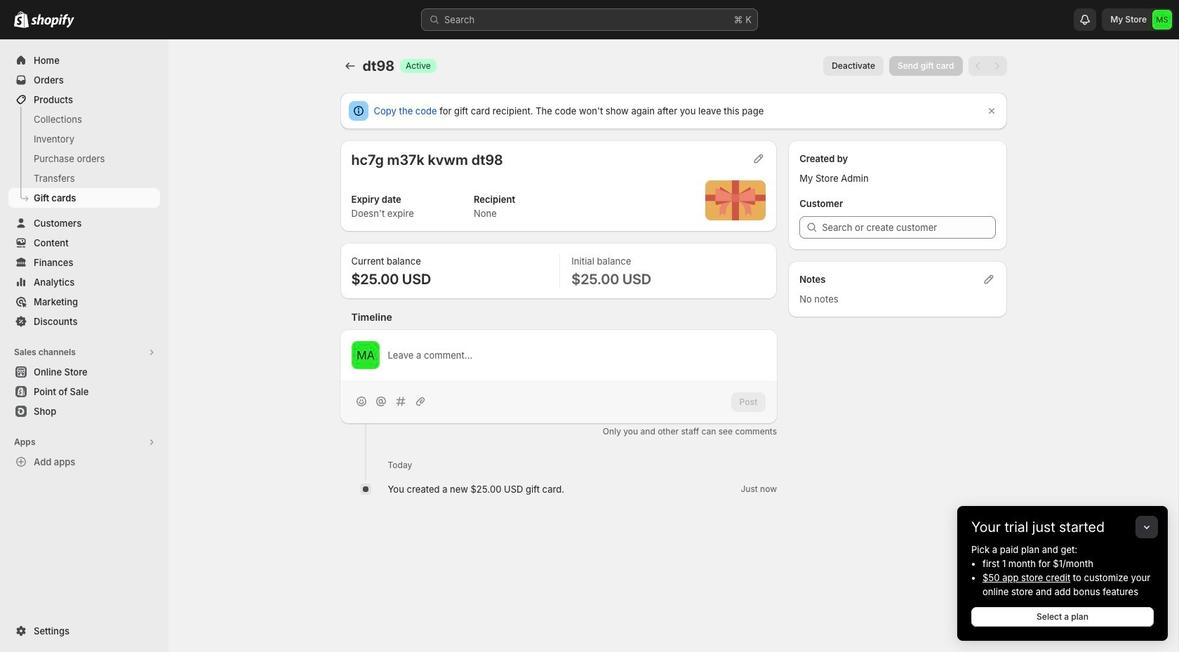 Task type: vqa. For each thing, say whether or not it's contained in the screenshot.
The My Store icon at the right top
yes



Task type: describe. For each thing, give the bounding box(es) containing it.
Search or create customer text field
[[822, 216, 996, 239]]

Leave a comment... text field
[[388, 348, 766, 362]]

next image
[[990, 59, 1004, 73]]

0 horizontal spatial shopify image
[[14, 11, 29, 28]]

avatar with initials m a image
[[351, 341, 379, 369]]



Task type: locate. For each thing, give the bounding box(es) containing it.
1 horizontal spatial shopify image
[[31, 14, 74, 28]]

previous image
[[971, 59, 985, 73]]

shopify image
[[14, 11, 29, 28], [31, 14, 74, 28]]

my store image
[[1153, 10, 1172, 29]]



